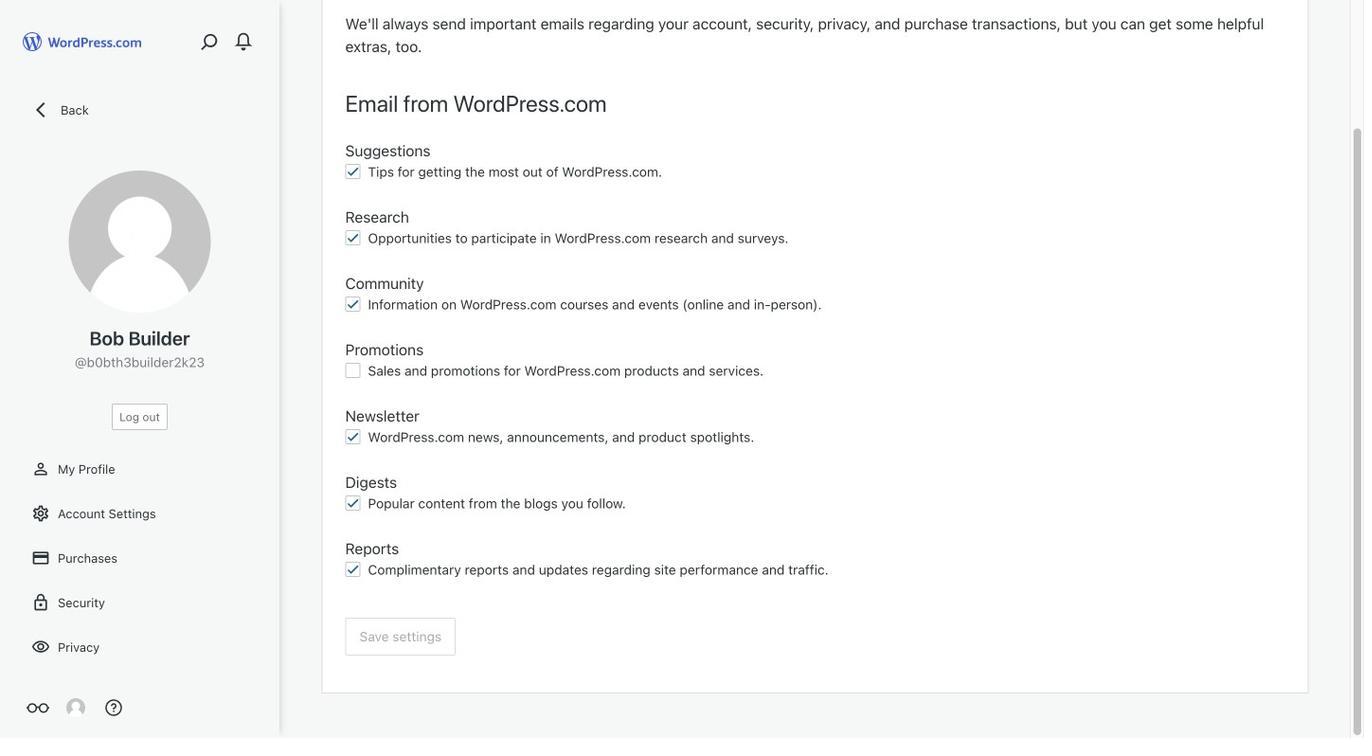 Task type: locate. For each thing, give the bounding box(es) containing it.
4 group from the top
[[345, 338, 1285, 386]]

main content
[[323, 0, 1308, 693]]

bob builder image
[[69, 171, 211, 313], [66, 698, 85, 717]]

person image
[[31, 460, 50, 479]]

1 vertical spatial bob builder image
[[66, 698, 85, 717]]

reader image
[[27, 696, 49, 719]]

None checkbox
[[345, 230, 361, 245], [345, 297, 361, 312], [345, 363, 361, 378], [345, 496, 361, 511], [345, 230, 361, 245], [345, 297, 361, 312], [345, 363, 361, 378], [345, 496, 361, 511]]

None checkbox
[[345, 164, 361, 179], [345, 429, 361, 444], [345, 562, 361, 577], [345, 164, 361, 179], [345, 429, 361, 444], [345, 562, 361, 577]]

group
[[345, 139, 1285, 187], [345, 206, 1285, 253], [345, 272, 1285, 319], [345, 338, 1285, 386], [345, 405, 1285, 452], [345, 471, 1285, 518], [345, 537, 1285, 585]]

6 group from the top
[[345, 471, 1285, 518]]

5 group from the top
[[345, 405, 1285, 452]]



Task type: vqa. For each thing, say whether or not it's contained in the screenshot.
the Romance
no



Task type: describe. For each thing, give the bounding box(es) containing it.
lock image
[[31, 593, 50, 612]]

0 vertical spatial bob builder image
[[69, 171, 211, 313]]

settings image
[[31, 504, 50, 523]]

3 group from the top
[[345, 272, 1285, 319]]

1 group from the top
[[345, 139, 1285, 187]]

visibility image
[[31, 638, 50, 657]]

credit_card image
[[31, 549, 50, 568]]

2 group from the top
[[345, 206, 1285, 253]]

7 group from the top
[[345, 537, 1285, 585]]



